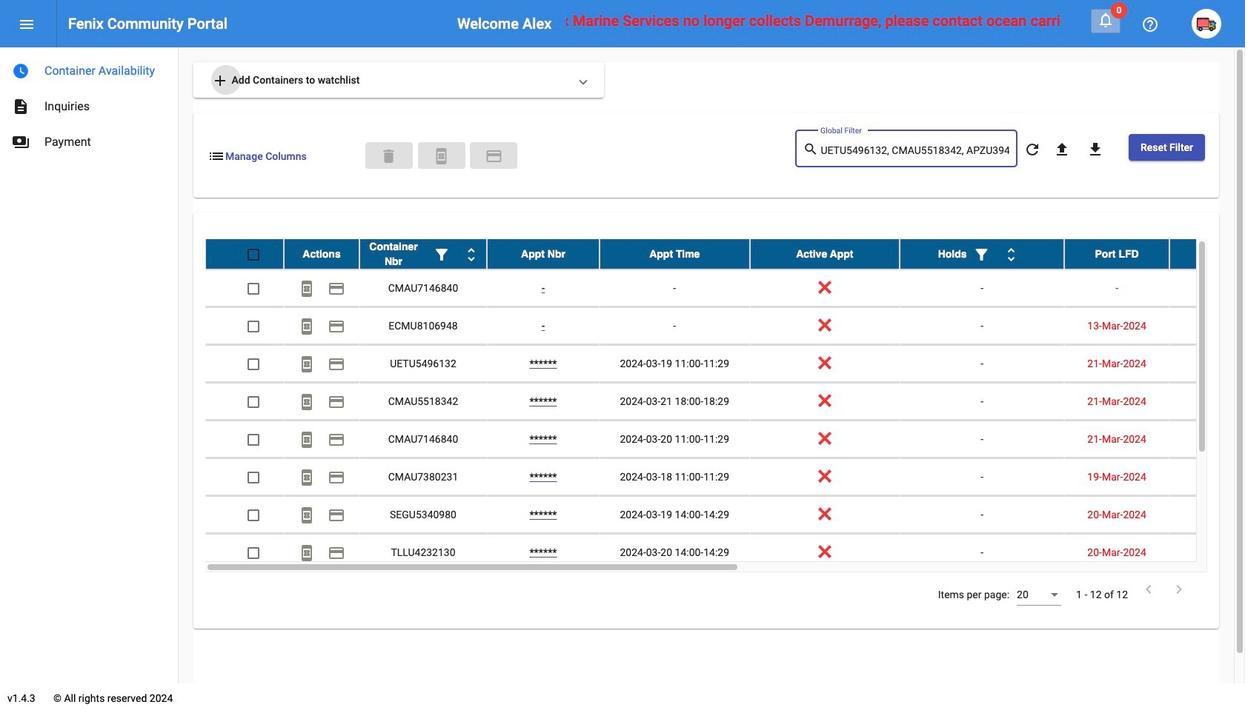 Task type: describe. For each thing, give the bounding box(es) containing it.
6 column header from the left
[[900, 239, 1064, 269]]

3 column header from the left
[[487, 239, 600, 269]]

4 column header from the left
[[600, 239, 750, 269]]

Global Watchlist Filter field
[[821, 145, 1010, 157]]

cell for first row from the bottom
[[1169, 534, 1245, 571]]

1 row from the top
[[205, 239, 1245, 270]]

7 row from the top
[[205, 459, 1245, 497]]

5 row from the top
[[205, 383, 1245, 421]]

4 row from the top
[[205, 345, 1245, 383]]

2 row from the top
[[205, 270, 1245, 308]]

cell for 8th row from the top of the page
[[1169, 497, 1245, 534]]

9 row from the top
[[205, 534, 1245, 572]]

cell for fifth row from the bottom of the page
[[1169, 383, 1245, 420]]

8 row from the top
[[205, 497, 1245, 534]]

cell for 7th row from the top of the page
[[1169, 459, 1245, 496]]



Task type: locate. For each thing, give the bounding box(es) containing it.
5 column header from the left
[[750, 239, 900, 269]]

6 row from the top
[[205, 421, 1245, 459]]

6 cell from the top
[[1169, 459, 1245, 496]]

no color image
[[12, 62, 30, 80], [12, 98, 30, 116], [12, 133, 30, 151], [1086, 141, 1104, 159], [485, 147, 503, 165], [433, 246, 451, 264], [462, 246, 480, 264], [298, 280, 316, 298], [328, 280, 345, 298], [298, 318, 316, 336], [328, 356, 345, 374], [298, 394, 316, 412], [328, 394, 345, 412], [298, 432, 316, 449], [298, 507, 316, 525], [328, 507, 345, 525], [328, 545, 345, 563], [1170, 581, 1188, 599]]

3 cell from the top
[[1169, 345, 1245, 382]]

8 column header from the left
[[1169, 239, 1245, 269]]

cell for fourth row from the top of the page
[[1169, 345, 1245, 382]]

1 cell from the top
[[1169, 270, 1245, 307]]

8 cell from the top
[[1169, 534, 1245, 571]]

cell
[[1169, 270, 1245, 307], [1169, 308, 1245, 345], [1169, 345, 1245, 382], [1169, 383, 1245, 420], [1169, 421, 1245, 458], [1169, 459, 1245, 496], [1169, 497, 1245, 534], [1169, 534, 1245, 571]]

cell for 4th row from the bottom
[[1169, 421, 1245, 458]]

2 cell from the top
[[1169, 308, 1245, 345]]

5 cell from the top
[[1169, 421, 1245, 458]]

no color image
[[1097, 11, 1115, 29], [18, 16, 36, 34], [1141, 16, 1159, 34], [211, 72, 229, 90], [803, 140, 821, 158], [1023, 141, 1041, 159], [1053, 141, 1071, 159], [208, 147, 225, 165], [432, 147, 450, 165], [973, 246, 990, 264], [1002, 246, 1020, 264], [328, 318, 345, 336], [298, 356, 316, 374], [328, 432, 345, 449], [298, 469, 316, 487], [328, 469, 345, 487], [298, 545, 316, 563], [1140, 581, 1158, 599]]

delete image
[[380, 147, 398, 165]]

7 column header from the left
[[1064, 239, 1169, 269]]

row
[[205, 239, 1245, 270], [205, 270, 1245, 308], [205, 308, 1245, 345], [205, 345, 1245, 383], [205, 383, 1245, 421], [205, 421, 1245, 459], [205, 459, 1245, 497], [205, 497, 1245, 534], [205, 534, 1245, 572]]

navigation
[[0, 47, 178, 160]]

cell for 3rd row
[[1169, 308, 1245, 345]]

grid
[[205, 239, 1245, 573]]

column header
[[284, 239, 359, 269], [359, 239, 487, 269], [487, 239, 600, 269], [600, 239, 750, 269], [750, 239, 900, 269], [900, 239, 1064, 269], [1064, 239, 1169, 269], [1169, 239, 1245, 269]]

7 cell from the top
[[1169, 497, 1245, 534]]

2 column header from the left
[[359, 239, 487, 269]]

cell for second row
[[1169, 270, 1245, 307]]

3 row from the top
[[205, 308, 1245, 345]]

4 cell from the top
[[1169, 383, 1245, 420]]

1 column header from the left
[[284, 239, 359, 269]]



